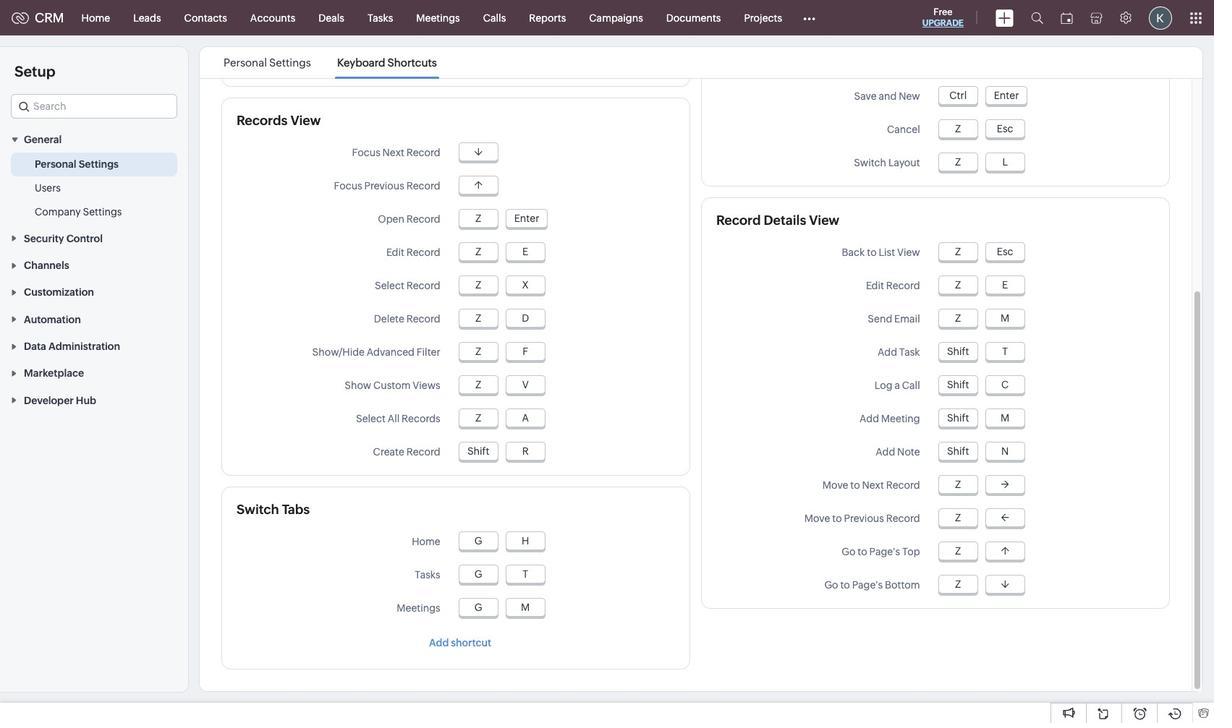 Task type: vqa. For each thing, say whether or not it's contained in the screenshot.
To for Move to Previous Record
yes



Task type: describe. For each thing, give the bounding box(es) containing it.
data administration button
[[0, 333, 188, 360]]

1 vertical spatial m
[[1001, 412, 1010, 424]]

g for home
[[475, 535, 482, 547]]

c
[[1002, 379, 1009, 391]]

layout
[[889, 157, 920, 169]]

free upgrade
[[922, 7, 964, 28]]

to for move to next record
[[850, 480, 860, 491]]

company
[[35, 206, 81, 218]]

advanced
[[367, 347, 415, 358]]

customization button
[[0, 279, 188, 306]]

home link
[[70, 0, 122, 35]]

upgrade
[[922, 18, 964, 28]]

settings for company settings link
[[83, 206, 122, 218]]

developer hub
[[24, 395, 96, 406]]

documents
[[666, 12, 721, 24]]

documents link
[[655, 0, 733, 35]]

record up "delete record"
[[406, 280, 440, 292]]

to for go to page's bottom
[[840, 580, 850, 591]]

shift for add task
[[947, 346, 969, 357]]

call
[[902, 380, 920, 391]]

move for move to previous record
[[804, 513, 830, 525]]

create
[[373, 446, 404, 458]]

free
[[934, 7, 953, 17]]

shift for add note
[[947, 446, 969, 457]]

hub
[[76, 395, 96, 406]]

personal settings link for users link
[[35, 157, 119, 172]]

select all records
[[356, 413, 440, 425]]

log a call
[[875, 380, 920, 391]]

new
[[899, 90, 920, 102]]

security
[[24, 233, 64, 244]]

to for back to list view
[[867, 247, 877, 258]]

l
[[1002, 156, 1008, 168]]

reports
[[529, 12, 566, 24]]

record up focus previous record
[[406, 147, 440, 158]]

↓ for go to page's bottom
[[1001, 579, 1009, 590]]

go for go to page's bottom
[[824, 580, 838, 591]]

save and new
[[854, 90, 920, 102]]

0 horizontal spatial e
[[523, 246, 528, 258]]

record up "filter"
[[406, 313, 440, 325]]

add note
[[876, 446, 920, 458]]

email
[[894, 313, 920, 325]]

open record
[[378, 213, 440, 225]]

1 horizontal spatial records
[[402, 413, 440, 425]]

record details view
[[716, 213, 840, 228]]

add for add meeting
[[860, 413, 879, 425]]

switch tabs
[[237, 502, 310, 517]]

record right open at left
[[406, 213, 440, 225]]

shift for log a call
[[947, 379, 969, 391]]

show custom views
[[345, 380, 440, 391]]

focus for focus next record
[[352, 147, 380, 158]]

note
[[897, 446, 920, 458]]

enter for z
[[514, 213, 539, 224]]

setup
[[14, 63, 55, 80]]

shortcut
[[451, 638, 491, 649]]

0 vertical spatial meetings
[[416, 12, 460, 24]]

m for switch tabs
[[521, 602, 530, 614]]

Other Modules field
[[794, 6, 825, 29]]

1 vertical spatial next
[[862, 480, 884, 491]]

campaigns link
[[578, 0, 655, 35]]

0 horizontal spatial home
[[81, 12, 110, 24]]

t for shift
[[1002, 346, 1008, 357]]

switch for switch tabs
[[237, 502, 279, 517]]

personal settings link for keyboard shortcuts link
[[221, 56, 313, 69]]

data
[[24, 341, 46, 352]]

create menu element
[[987, 0, 1022, 35]]

security control button
[[0, 225, 188, 252]]

log
[[875, 380, 893, 391]]

profile element
[[1140, 0, 1181, 35]]

bottom
[[885, 580, 920, 591]]

esc for e
[[997, 246, 1013, 258]]

shift for add meeting
[[947, 412, 969, 424]]

customization
[[24, 287, 94, 298]]

tasks inside tasks link
[[368, 12, 393, 24]]

meetings link
[[405, 0, 472, 35]]

channels button
[[0, 252, 188, 279]]

↑ for z
[[1001, 546, 1009, 557]]

marketplace
[[24, 368, 84, 379]]

security control
[[24, 233, 103, 244]]

users link
[[35, 181, 61, 196]]

open
[[378, 213, 404, 225]]

personal inside personal settings link
[[35, 159, 76, 170]]

record down open record
[[406, 247, 440, 258]]

views
[[413, 380, 440, 391]]

projects link
[[733, 0, 794, 35]]

0 horizontal spatial records
[[237, 113, 288, 128]]

deals link
[[307, 0, 356, 35]]

campaigns
[[589, 12, 643, 24]]

list containing personal settings
[[211, 47, 450, 78]]

logo image
[[12, 12, 29, 24]]

developer hub button
[[0, 387, 188, 414]]

profile image
[[1149, 6, 1172, 29]]

contacts link
[[173, 0, 239, 35]]

r
[[522, 446, 529, 457]]

calls link
[[472, 0, 518, 35]]

marketplace button
[[0, 360, 188, 387]]

f
[[523, 346, 528, 357]]

projects
[[744, 12, 782, 24]]

2 horizontal spatial view
[[897, 247, 920, 258]]

go for go to page's top
[[842, 546, 856, 558]]

company settings link
[[35, 205, 122, 220]]

cancel
[[887, 124, 920, 135]]

leads link
[[122, 0, 173, 35]]

calendar image
[[1061, 12, 1073, 24]]

select for select record
[[375, 280, 404, 292]]

t for g
[[523, 569, 528, 580]]

go to page's bottom
[[824, 580, 920, 591]]

automation
[[24, 314, 81, 325]]

ctrl
[[950, 90, 967, 101]]

select for select all records
[[356, 413, 386, 425]]

record down add note
[[886, 480, 920, 491]]

move to previous record
[[804, 513, 920, 525]]

x
[[522, 279, 529, 291]]

show/hide
[[312, 347, 365, 358]]

search image
[[1031, 12, 1043, 24]]

0 horizontal spatial edit record
[[386, 247, 440, 258]]

show
[[345, 380, 371, 391]]

add task
[[878, 347, 920, 358]]

1 horizontal spatial edit record
[[866, 280, 920, 292]]

automation button
[[0, 306, 188, 333]]

custom
[[373, 380, 411, 391]]

tabs
[[282, 502, 310, 517]]



Task type: locate. For each thing, give the bounding box(es) containing it.
2 vertical spatial view
[[897, 247, 920, 258]]

add left shortcut
[[429, 638, 449, 649]]

send
[[868, 313, 892, 325]]

to for move to previous record
[[832, 513, 842, 525]]

personal settings link down general dropdown button
[[35, 157, 119, 172]]

0 vertical spatial ↓
[[474, 146, 482, 158]]

1 vertical spatial personal settings link
[[35, 157, 119, 172]]

1 horizontal spatial next
[[862, 480, 884, 491]]

0 horizontal spatial ↓
[[474, 146, 482, 158]]

0 vertical spatial view
[[290, 113, 321, 128]]

settings for users link's personal settings link
[[79, 159, 119, 170]]

leads
[[133, 12, 161, 24]]

esc
[[997, 123, 1013, 135], [997, 246, 1013, 258]]

1 vertical spatial ↑
[[1001, 546, 1009, 557]]

move
[[823, 480, 848, 491], [804, 513, 830, 525]]

personal settings inside general region
[[35, 159, 119, 170]]

1 vertical spatial esc
[[997, 246, 1013, 258]]

1 horizontal spatial switch
[[854, 157, 886, 169]]

1 vertical spatial settings
[[79, 159, 119, 170]]

previous
[[364, 180, 404, 192], [844, 513, 884, 525]]

page's left the 'bottom'
[[852, 580, 883, 591]]

general region
[[0, 153, 188, 225]]

1 vertical spatial t
[[523, 569, 528, 580]]

personal down accounts link
[[224, 56, 267, 69]]

1 vertical spatial ↓
[[1001, 579, 1009, 590]]

g for meetings
[[475, 602, 482, 614]]

add shortcut
[[429, 638, 491, 649]]

move down move to next record at the bottom right of the page
[[804, 513, 830, 525]]

tasks link
[[356, 0, 405, 35]]

list
[[211, 47, 450, 78]]

keyboard shortcuts link
[[335, 56, 439, 69]]

all
[[388, 413, 400, 425]]

1 horizontal spatial ↓
[[1001, 579, 1009, 590]]

delete record
[[374, 313, 440, 325]]

d
[[522, 313, 529, 324]]

back
[[842, 247, 865, 258]]

edit down open at left
[[386, 247, 404, 258]]

→
[[1001, 479, 1009, 491]]

e
[[523, 246, 528, 258], [1002, 279, 1008, 291]]

1 horizontal spatial go
[[842, 546, 856, 558]]

0 vertical spatial t
[[1002, 346, 1008, 357]]

1 vertical spatial personal
[[35, 159, 76, 170]]

enter for ctrl
[[994, 90, 1019, 101]]

2 vertical spatial m
[[521, 602, 530, 614]]

None field
[[11, 94, 177, 119]]

switch for switch layout
[[854, 157, 886, 169]]

1 horizontal spatial personal settings link
[[221, 56, 313, 69]]

move for move to next record
[[823, 480, 848, 491]]

reports link
[[518, 0, 578, 35]]

1 esc from the top
[[997, 123, 1013, 135]]

Search text field
[[12, 95, 177, 118]]

view
[[290, 113, 321, 128], [809, 213, 840, 228], [897, 247, 920, 258]]

settings inside list
[[269, 56, 311, 69]]

personal up users at the left of the page
[[35, 159, 76, 170]]

0 vertical spatial switch
[[854, 157, 886, 169]]

keyboard shortcuts
[[337, 56, 437, 69]]

0 horizontal spatial ↑
[[474, 179, 482, 191]]

focus for focus previous record
[[334, 180, 362, 192]]

0 vertical spatial tasks
[[368, 12, 393, 24]]

and
[[879, 90, 897, 102]]

filter
[[417, 347, 440, 358]]

switch
[[854, 157, 886, 169], [237, 502, 279, 517]]

next up focus previous record
[[382, 147, 404, 158]]

to up "move to previous record" on the bottom of page
[[850, 480, 860, 491]]

records view
[[237, 113, 321, 128]]

select record
[[375, 280, 440, 292]]

shift left the r
[[467, 446, 490, 457]]

2 vertical spatial settings
[[83, 206, 122, 218]]

2 esc from the top
[[997, 246, 1013, 258]]

go down "move to previous record" on the bottom of page
[[842, 546, 856, 558]]

back to list view
[[842, 247, 920, 258]]

previous up open at left
[[364, 180, 404, 192]]

1 horizontal spatial edit
[[866, 280, 884, 292]]

1 vertical spatial view
[[809, 213, 840, 228]]

0 vertical spatial go
[[842, 546, 856, 558]]

0 vertical spatial esc
[[997, 123, 1013, 135]]

0 vertical spatial move
[[823, 480, 848, 491]]

records
[[237, 113, 288, 128], [402, 413, 440, 425]]

page's for bottom
[[852, 580, 883, 591]]

↓
[[474, 146, 482, 158], [1001, 579, 1009, 590]]

home
[[81, 12, 110, 24], [412, 536, 440, 548]]

next
[[382, 147, 404, 158], [862, 480, 884, 491]]

to down "move to previous record" on the bottom of page
[[858, 546, 867, 558]]

0 vertical spatial edit
[[386, 247, 404, 258]]

0 vertical spatial personal settings link
[[221, 56, 313, 69]]

page's
[[870, 546, 900, 558], [852, 580, 883, 591]]

1 horizontal spatial t
[[1002, 346, 1008, 357]]

record up email
[[886, 280, 920, 292]]

1 vertical spatial home
[[412, 536, 440, 548]]

to down move to next record at the bottom right of the page
[[832, 513, 842, 525]]

top
[[902, 546, 920, 558]]

deals
[[319, 12, 344, 24]]

shift for create record
[[467, 446, 490, 457]]

0 vertical spatial enter
[[994, 90, 1019, 101]]

add left task
[[878, 347, 897, 358]]

1 vertical spatial tasks
[[415, 569, 440, 581]]

0 horizontal spatial switch
[[237, 502, 279, 517]]

settings down accounts
[[269, 56, 311, 69]]

add left the note
[[876, 446, 895, 458]]

personal settings link
[[221, 56, 313, 69], [35, 157, 119, 172]]

0 horizontal spatial view
[[290, 113, 321, 128]]

to left list
[[867, 247, 877, 258]]

1 vertical spatial g
[[475, 569, 482, 580]]

add for add shortcut
[[429, 638, 449, 649]]

1 horizontal spatial e
[[1002, 279, 1008, 291]]

shift right task
[[947, 346, 969, 357]]

0 vertical spatial next
[[382, 147, 404, 158]]

edit record down open record
[[386, 247, 440, 258]]

0 horizontal spatial next
[[382, 147, 404, 158]]

0 horizontal spatial go
[[824, 580, 838, 591]]

1 horizontal spatial home
[[412, 536, 440, 548]]

0 horizontal spatial previous
[[364, 180, 404, 192]]

1 vertical spatial previous
[[844, 513, 884, 525]]

g for tasks
[[475, 569, 482, 580]]

m down c
[[1001, 412, 1010, 424]]

focus up focus previous record
[[352, 147, 380, 158]]

1 vertical spatial records
[[402, 413, 440, 425]]

personal settings down accounts
[[224, 56, 311, 69]]

2 vertical spatial g
[[475, 602, 482, 614]]

0 vertical spatial select
[[375, 280, 404, 292]]

switch left the layout
[[854, 157, 886, 169]]

crm
[[35, 10, 64, 25]]

settings inside company settings link
[[83, 206, 122, 218]]

next up "move to previous record" on the bottom of page
[[862, 480, 884, 491]]

1 horizontal spatial ↑
[[1001, 546, 1009, 557]]

enter right the ctrl
[[994, 90, 1019, 101]]

0 horizontal spatial personal settings
[[35, 159, 119, 170]]

shift
[[947, 346, 969, 357], [947, 379, 969, 391], [947, 412, 969, 424], [467, 446, 490, 457], [947, 446, 969, 457]]

switch left tabs
[[237, 502, 279, 517]]

focus next record
[[352, 147, 440, 158]]

record up open record
[[406, 180, 440, 192]]

0 vertical spatial focus
[[352, 147, 380, 158]]

record left details
[[716, 213, 761, 228]]

edit up send
[[866, 280, 884, 292]]

0 vertical spatial e
[[523, 246, 528, 258]]

edit record up send email
[[866, 280, 920, 292]]

accounts
[[250, 12, 295, 24]]

create menu image
[[996, 9, 1014, 26]]

control
[[66, 233, 103, 244]]

0 vertical spatial settings
[[269, 56, 311, 69]]

page's for top
[[870, 546, 900, 558]]

settings inside personal settings link
[[79, 159, 119, 170]]

personal settings link down accounts
[[221, 56, 313, 69]]

1 horizontal spatial previous
[[844, 513, 884, 525]]

personal settings down general dropdown button
[[35, 159, 119, 170]]

crm link
[[12, 10, 64, 25]]

move to next record
[[823, 480, 920, 491]]

m for record details view
[[1001, 313, 1010, 324]]

focus down focus next record
[[334, 180, 362, 192]]

1 vertical spatial e
[[1002, 279, 1008, 291]]

0 vertical spatial ↑
[[474, 179, 482, 191]]

1 vertical spatial focus
[[334, 180, 362, 192]]

↑ for focus previous record
[[474, 179, 482, 191]]

keyboard
[[337, 56, 385, 69]]

1 vertical spatial switch
[[237, 502, 279, 517]]

←
[[1001, 512, 1009, 524]]

0 horizontal spatial tasks
[[368, 12, 393, 24]]

add for add task
[[878, 347, 897, 358]]

1 horizontal spatial enter
[[994, 90, 1019, 101]]

m down h
[[521, 602, 530, 614]]

1 g from the top
[[475, 535, 482, 547]]

1 vertical spatial select
[[356, 413, 386, 425]]

shift right meeting
[[947, 412, 969, 424]]

↓ for records view
[[474, 146, 482, 158]]

developer
[[24, 395, 74, 406]]

esc for l
[[997, 123, 1013, 135]]

contacts
[[184, 12, 227, 24]]

1 horizontal spatial personal
[[224, 56, 267, 69]]

1 vertical spatial move
[[804, 513, 830, 525]]

data administration
[[24, 341, 120, 352]]

0 horizontal spatial enter
[[514, 213, 539, 224]]

t down h
[[523, 569, 528, 580]]

1 horizontal spatial personal settings
[[224, 56, 311, 69]]

add for add note
[[876, 446, 895, 458]]

go
[[842, 546, 856, 558], [824, 580, 838, 591]]

page's left the top
[[870, 546, 900, 558]]

enter
[[994, 90, 1019, 101], [514, 213, 539, 224]]

0 vertical spatial home
[[81, 12, 110, 24]]

shift left n
[[947, 446, 969, 457]]

to down go to page's top
[[840, 580, 850, 591]]

1 vertical spatial page's
[[852, 580, 883, 591]]

a
[[895, 380, 900, 391]]

calls
[[483, 12, 506, 24]]

show/hide advanced filter
[[312, 347, 440, 358]]

search element
[[1022, 0, 1052, 35]]

go left the 'bottom'
[[824, 580, 838, 591]]

1 horizontal spatial view
[[809, 213, 840, 228]]

personal inside list
[[224, 56, 267, 69]]

company settings
[[35, 206, 122, 218]]

3 g from the top
[[475, 602, 482, 614]]

0 horizontal spatial personal
[[35, 159, 76, 170]]

add left meeting
[[860, 413, 879, 425]]

shift right call
[[947, 379, 969, 391]]

record
[[406, 147, 440, 158], [406, 180, 440, 192], [716, 213, 761, 228], [406, 213, 440, 225], [406, 247, 440, 258], [406, 280, 440, 292], [886, 280, 920, 292], [406, 313, 440, 325], [406, 446, 440, 458], [886, 480, 920, 491], [886, 513, 920, 525]]

1 vertical spatial go
[[824, 580, 838, 591]]

channels
[[24, 260, 69, 271]]

0 vertical spatial page's
[[870, 546, 900, 558]]

settings down general dropdown button
[[79, 159, 119, 170]]

1 vertical spatial edit record
[[866, 280, 920, 292]]

details
[[764, 213, 806, 228]]

record right create
[[406, 446, 440, 458]]

1 vertical spatial enter
[[514, 213, 539, 224]]

0 vertical spatial m
[[1001, 313, 1010, 324]]

move up "move to previous record" on the bottom of page
[[823, 480, 848, 491]]

save
[[854, 90, 877, 102]]

list
[[879, 247, 895, 258]]

settings up security control dropdown button
[[83, 206, 122, 218]]

edit record
[[386, 247, 440, 258], [866, 280, 920, 292]]

general
[[24, 134, 62, 146]]

2 g from the top
[[475, 569, 482, 580]]

1 vertical spatial edit
[[866, 280, 884, 292]]

0 horizontal spatial personal settings link
[[35, 157, 119, 172]]

t up c
[[1002, 346, 1008, 357]]

add meeting
[[860, 413, 920, 425]]

to for go to page's top
[[858, 546, 867, 558]]

general button
[[0, 126, 188, 153]]

to
[[867, 247, 877, 258], [850, 480, 860, 491], [832, 513, 842, 525], [858, 546, 867, 558], [840, 580, 850, 591]]

t
[[1002, 346, 1008, 357], [523, 569, 528, 580]]

go to page's top
[[842, 546, 920, 558]]

0 vertical spatial personal settings
[[224, 56, 311, 69]]

enter up "x"
[[514, 213, 539, 224]]

1 horizontal spatial tasks
[[415, 569, 440, 581]]

meetings up the shortcuts
[[416, 12, 460, 24]]

m up c
[[1001, 313, 1010, 324]]

administration
[[48, 341, 120, 352]]

1 vertical spatial personal settings
[[35, 159, 119, 170]]

select up delete
[[375, 280, 404, 292]]

0 horizontal spatial edit
[[386, 247, 404, 258]]

create record
[[373, 446, 440, 458]]

switch layout
[[854, 157, 920, 169]]

0 horizontal spatial t
[[523, 569, 528, 580]]

previous down move to next record at the bottom right of the page
[[844, 513, 884, 525]]

0 vertical spatial g
[[475, 535, 482, 547]]

personal settings
[[224, 56, 311, 69], [35, 159, 119, 170]]

m
[[1001, 313, 1010, 324], [1001, 412, 1010, 424], [521, 602, 530, 614]]

tasks
[[368, 12, 393, 24], [415, 569, 440, 581]]

1 vertical spatial meetings
[[397, 603, 440, 614]]

0 vertical spatial edit record
[[386, 247, 440, 258]]

select left all at the left of page
[[356, 413, 386, 425]]

task
[[899, 347, 920, 358]]

add
[[878, 347, 897, 358], [860, 413, 879, 425], [876, 446, 895, 458], [429, 638, 449, 649]]

meetings up add shortcut on the bottom left of the page
[[397, 603, 440, 614]]

focus previous record
[[334, 180, 440, 192]]

0 vertical spatial personal
[[224, 56, 267, 69]]

0 vertical spatial records
[[237, 113, 288, 128]]

record up the top
[[886, 513, 920, 525]]

0 vertical spatial previous
[[364, 180, 404, 192]]



